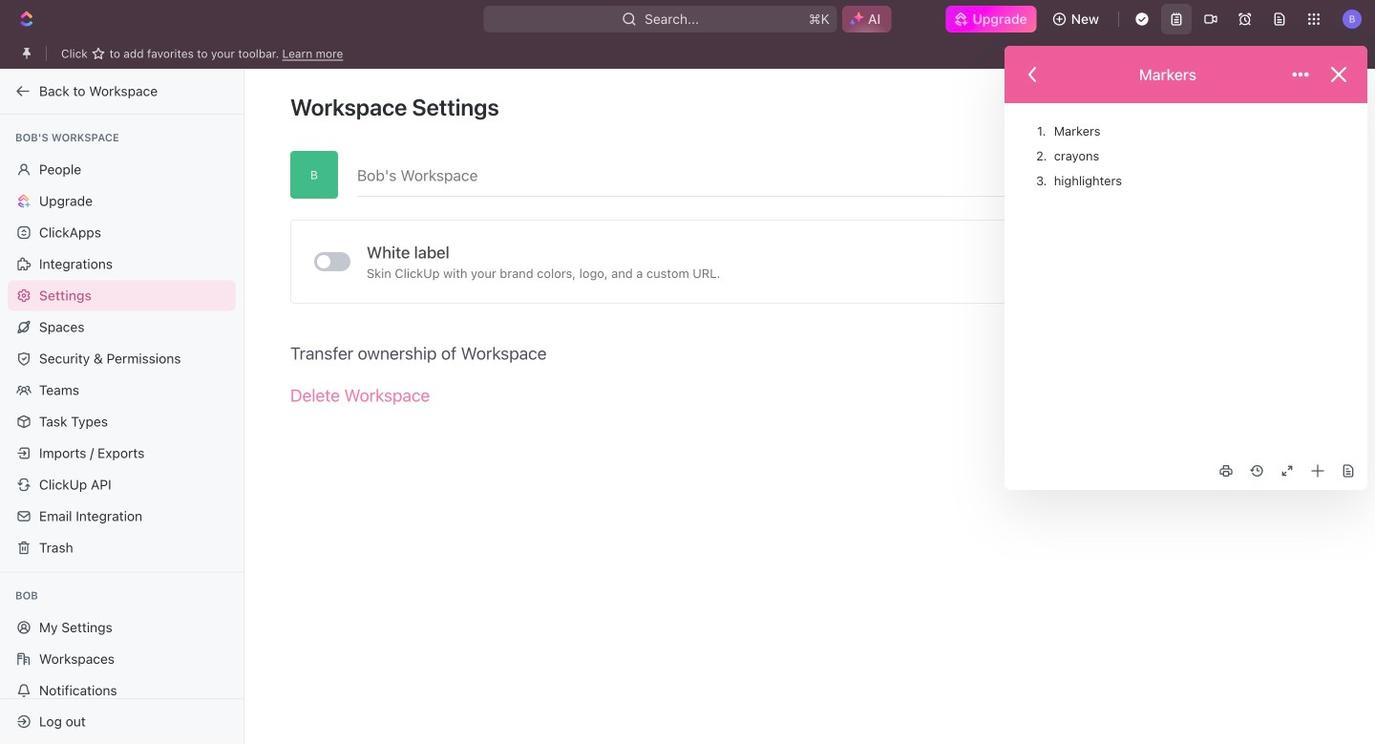 Task type: vqa. For each thing, say whether or not it's contained in the screenshot.
the top Project
no



Task type: describe. For each thing, give the bounding box(es) containing it.
Team Na﻿me text field
[[357, 151, 1330, 196]]



